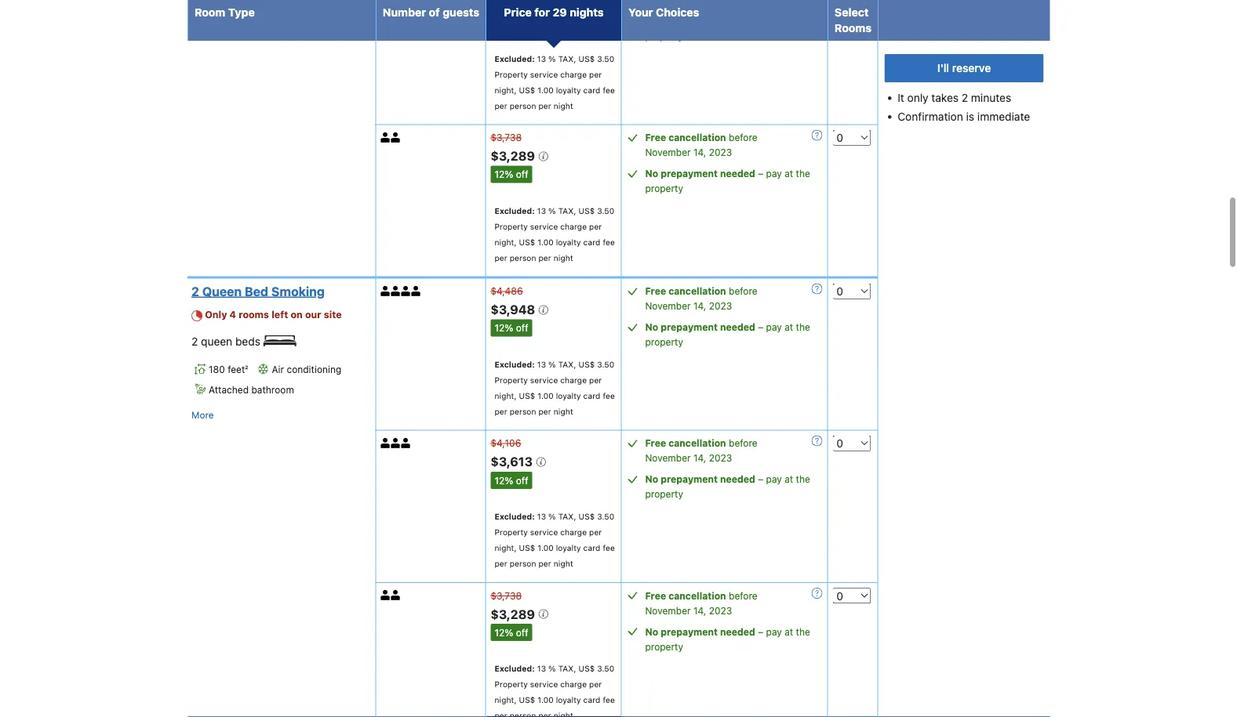 Task type: vqa. For each thing, say whether or not it's contained in the screenshot.
top Diego's
no



Task type: locate. For each thing, give the bounding box(es) containing it.
before november 14, 2023 for fifth the 12% off. you're getting a reduced rate because this property is offering a discount.. element from the top more details on meals and payment options image
[[645, 590, 758, 616]]

4 13 from the top
[[537, 512, 546, 521]]

before november 14, 2023 for 2nd the 12% off. you're getting a reduced rate because this property is offering a discount.. element from the bottom more details on meals and payment options image
[[645, 438, 758, 464]]

1 night, from the top
[[495, 85, 517, 95]]

3 12% from the top
[[495, 323, 513, 334]]

– for fifth the 12% off. you're getting a reduced rate because this property is offering a discount.. element from the top more details on meals and payment options image
[[758, 627, 763, 638]]

your
[[628, 6, 653, 19]]

12%
[[495, 17, 513, 28], [495, 169, 513, 180], [495, 323, 513, 334], [495, 475, 513, 486], [495, 627, 513, 638]]

4 before november 14, 2023 from the top
[[645, 590, 758, 616]]

2 2023 from the top
[[709, 301, 732, 312]]

number of guests
[[383, 6, 479, 19]]

us$
[[578, 54, 595, 63], [519, 85, 535, 95], [578, 206, 595, 215], [519, 237, 535, 247], [578, 360, 595, 369], [519, 391, 535, 401], [578, 512, 595, 521], [519, 543, 535, 553], [578, 664, 595, 674], [519, 696, 535, 705]]

2023 for more details on meals and payment options image related to 2nd the 12% off. you're getting a reduced rate because this property is offering a discount.. element from the top
[[709, 147, 732, 158]]

no prepayment needed
[[645, 16, 755, 27], [645, 168, 755, 179], [645, 322, 755, 333], [645, 474, 755, 485], [645, 627, 755, 638]]

1 14, from the top
[[693, 147, 706, 158]]

tax, for third the 12% off. you're getting a reduced rate because this property is offering a discount.. element
[[558, 360, 576, 369]]

1 property from the top
[[495, 70, 528, 79]]

1 13 % tax, us$ 3.50 property service charge per night, us$ 1.00 loyalty card fee per person per night from the top
[[495, 54, 615, 110]]

2 vertical spatial more details on meals and payment options image
[[811, 588, 822, 599]]

free
[[645, 132, 666, 143], [645, 286, 666, 297], [645, 438, 666, 449], [645, 590, 666, 601]]

4 november from the top
[[645, 605, 691, 616]]

2 $3,289 from the top
[[491, 607, 538, 622]]

3 % from the top
[[548, 360, 556, 369]]

5 person from the top
[[510, 711, 536, 718]]

3 13 from the top
[[537, 360, 546, 369]]

12% for 2nd the 12% off. you're getting a reduced rate because this property is offering a discount.. element from the bottom
[[495, 475, 513, 486]]

13 for third the 12% off. you're getting a reduced rate because this property is offering a discount.. element
[[537, 360, 546, 369]]

charge for 2nd the 12% off. you're getting a reduced rate because this property is offering a discount.. element from the bottom
[[560, 528, 587, 537]]

3.50 for fifth the 12% off. you're getting a reduced rate because this property is offering a discount.. element from the top
[[597, 664, 614, 674]]

2 charge from the top
[[560, 222, 587, 231]]

prepayment for more details on meals and payment options image related to 2nd the 12% off. you're getting a reduced rate because this property is offering a discount.. element from the top
[[661, 168, 718, 179]]

smoking
[[271, 284, 325, 299]]

property for 2nd the 12% off. you're getting a reduced rate because this property is offering a discount.. element from the bottom more details on meals and payment options image
[[645, 489, 683, 500]]

more details on meals and payment options image
[[811, 284, 822, 295]]

13 for fifth the 12% off. you're getting a reduced rate because this property is offering a discount.. element from the top
[[537, 664, 546, 674]]

5 – from the top
[[758, 627, 763, 638]]

3.50 for third the 12% off. you're getting a reduced rate because this property is offering a discount.. element
[[597, 360, 614, 369]]

5 12% from the top
[[495, 627, 513, 638]]

no for more details on meals and payment options icon
[[645, 322, 658, 333]]

night, for 2nd the 12% off. you're getting a reduced rate because this property is offering a discount.. element from the top
[[495, 237, 517, 247]]

1 vertical spatial $3,289
[[491, 607, 538, 622]]

1.00
[[538, 85, 554, 95], [538, 237, 554, 247], [538, 391, 554, 401], [538, 543, 554, 553], [538, 696, 554, 705]]

1 november from the top
[[645, 147, 691, 158]]

$3,738
[[491, 132, 522, 143], [491, 590, 522, 601]]

12% off
[[495, 17, 528, 28], [495, 169, 528, 180], [495, 323, 528, 334], [495, 475, 528, 486], [495, 627, 528, 638]]

per
[[589, 70, 602, 79], [495, 101, 507, 110], [538, 101, 551, 110], [589, 222, 602, 231], [495, 253, 507, 263], [538, 253, 551, 263], [589, 376, 602, 385], [495, 407, 507, 416], [538, 407, 551, 416], [589, 528, 602, 537], [495, 559, 507, 569], [538, 559, 551, 569], [589, 680, 602, 689], [495, 711, 507, 718], [538, 711, 551, 718]]

– pay at the property
[[645, 16, 810, 42], [645, 168, 810, 194], [645, 322, 810, 348], [645, 474, 810, 500], [645, 627, 810, 652]]

2023
[[709, 147, 732, 158], [709, 301, 732, 312], [709, 453, 732, 464], [709, 605, 732, 616]]

fee for fifth the 12% off. you're getting a reduced rate because this property is offering a discount.. element from the top
[[603, 696, 615, 705]]

5 12% off from the top
[[495, 627, 528, 638]]

fee for 5th the 12% off. you're getting a reduced rate because this property is offering a discount.. element from the bottom
[[603, 85, 615, 95]]

4 3.50 from the top
[[597, 512, 614, 521]]

2 the from the top
[[796, 168, 810, 179]]

2 november from the top
[[645, 301, 691, 312]]

more details on meals and payment options image for fifth the 12% off. you're getting a reduced rate because this property is offering a discount.. element from the top
[[811, 588, 822, 599]]

conditioning
[[287, 364, 341, 375]]

service
[[530, 70, 558, 79], [530, 222, 558, 231], [530, 376, 558, 385], [530, 528, 558, 537], [530, 680, 558, 689]]

2 property from the top
[[645, 183, 683, 194]]

tax, for 2nd the 12% off. you're getting a reduced rate because this property is offering a discount.. element from the top
[[558, 206, 576, 215]]

air conditioning
[[272, 364, 341, 375]]

13
[[537, 54, 546, 63], [537, 206, 546, 215], [537, 360, 546, 369], [537, 512, 546, 521], [537, 664, 546, 674]]

5 pay from the top
[[766, 627, 782, 638]]

person for 5th the 12% off. you're getting a reduced rate because this property is offering a discount.. element from the bottom
[[510, 101, 536, 110]]

2 person from the top
[[510, 253, 536, 263]]

1 1.00 from the top
[[538, 85, 554, 95]]

property for fifth the 12% off. you're getting a reduced rate because this property is offering a discount.. element from the top more details on meals and payment options image
[[645, 641, 683, 652]]

14,
[[693, 147, 706, 158], [693, 301, 706, 312], [693, 453, 706, 464], [693, 605, 706, 616]]

4 fee from the top
[[603, 543, 615, 553]]

%
[[548, 54, 556, 63], [548, 206, 556, 215], [548, 360, 556, 369], [548, 512, 556, 521], [548, 664, 556, 674]]

0 vertical spatial more details on meals and payment options image
[[811, 130, 822, 141]]

13 for 2nd the 12% off. you're getting a reduced rate because this property is offering a discount.. element from the bottom
[[537, 512, 546, 521]]

$3,289
[[491, 149, 538, 164], [491, 607, 538, 622]]

fee
[[603, 85, 615, 95], [603, 237, 615, 247], [603, 391, 615, 401], [603, 543, 615, 553], [603, 696, 615, 705]]

card for fifth the 12% off. you're getting a reduced rate because this property is offering a discount.. element from the top
[[583, 696, 600, 705]]

$3,738 for 2nd the 12% off. you're getting a reduced rate because this property is offering a discount.. element from the top
[[491, 132, 522, 143]]

2 loyalty from the top
[[556, 237, 581, 247]]

charge for 5th the 12% off. you're getting a reduced rate because this property is offering a discount.. element from the bottom
[[560, 70, 587, 79]]

property for more details on meals and payment options icon
[[645, 337, 683, 348]]

pay
[[766, 16, 782, 27], [766, 168, 782, 179], [766, 322, 782, 333], [766, 474, 782, 485], [766, 627, 782, 638]]

queen
[[202, 284, 242, 299]]

november
[[645, 147, 691, 158], [645, 301, 691, 312], [645, 453, 691, 464], [645, 605, 691, 616]]

pay for more details on meals and payment options image related to 2nd the 12% off. you're getting a reduced rate because this property is offering a discount.. element from the top
[[766, 168, 782, 179]]

attached
[[209, 384, 249, 395]]

queen
[[201, 335, 232, 348]]

3 person from the top
[[510, 407, 536, 416]]

no for more details on meals and payment options image related to 2nd the 12% off. you're getting a reduced rate because this property is offering a discount.. element from the top
[[645, 168, 658, 179]]

13 % tax, us$ 3.50 property service charge per night, us$ 1.00 loyalty card fee per person per night
[[495, 54, 615, 110], [495, 206, 615, 263], [495, 360, 615, 416], [495, 512, 615, 569], [495, 664, 615, 718]]

no prepayment needed for more details on meals and payment options icon
[[645, 322, 755, 333]]

5 fee from the top
[[603, 696, 615, 705]]

feet²
[[228, 364, 248, 375]]

night, for 5th the 12% off. you're getting a reduced rate because this property is offering a discount.. element from the bottom
[[495, 85, 517, 95]]

– pay at the property for 2nd the 12% off. you're getting a reduced rate because this property is offering a discount.. element from the bottom more details on meals and payment options image
[[645, 474, 810, 500]]

1 vertical spatial 2
[[191, 284, 199, 299]]

off
[[516, 17, 528, 28], [516, 169, 528, 180], [516, 323, 528, 334], [516, 475, 528, 486], [516, 627, 528, 638]]

beds
[[235, 335, 260, 348]]

2 no from the top
[[645, 168, 658, 179]]

charge for 2nd the 12% off. you're getting a reduced rate because this property is offering a discount.. element from the top
[[560, 222, 587, 231]]

property for more details on meals and payment options image related to 2nd the 12% off. you're getting a reduced rate because this property is offering a discount.. element from the top
[[645, 183, 683, 194]]

3 loyalty from the top
[[556, 391, 581, 401]]

november for more details on meals and payment options icon
[[645, 301, 691, 312]]

the for 2nd the 12% off. you're getting a reduced rate because this property is offering a discount.. element from the bottom
[[796, 474, 810, 485]]

5 13 from the top
[[537, 664, 546, 674]]

5 tax, from the top
[[558, 664, 576, 674]]

takes
[[931, 91, 959, 104]]

charge for fifth the 12% off. you're getting a reduced rate because this property is offering a discount.. element from the top
[[560, 680, 587, 689]]

1 prepayment from the top
[[661, 16, 718, 27]]

at for more details on meals and payment options icon
[[785, 322, 793, 333]]

3 card from the top
[[583, 391, 600, 401]]

tax, for 5th the 12% off. you're getting a reduced rate because this property is offering a discount.. element from the bottom
[[558, 54, 576, 63]]

tax, for fifth the 12% off. you're getting a reduced rate because this property is offering a discount.. element from the top
[[558, 664, 576, 674]]

more details on meals and payment options image
[[811, 130, 822, 141], [811, 436, 822, 447], [811, 588, 822, 599]]

2 $3,738 from the top
[[491, 590, 522, 601]]

2 up "is"
[[962, 91, 968, 104]]

guests
[[443, 6, 479, 19]]

2 card from the top
[[583, 237, 600, 247]]

prepayment
[[661, 16, 718, 27], [661, 168, 718, 179], [661, 322, 718, 333], [661, 474, 718, 485], [661, 627, 718, 638]]

person
[[510, 101, 536, 110], [510, 253, 536, 263], [510, 407, 536, 416], [510, 559, 536, 569], [510, 711, 536, 718]]

4 pay from the top
[[766, 474, 782, 485]]

our
[[305, 309, 321, 321]]

minutes
[[971, 91, 1011, 104]]

2 free cancellation from the top
[[645, 286, 726, 297]]

needed for 2nd the 12% off. you're getting a reduced rate because this property is offering a discount.. element from the bottom
[[720, 474, 755, 485]]

free cancellation
[[645, 132, 726, 143], [645, 286, 726, 297], [645, 438, 726, 449], [645, 590, 726, 601]]

select
[[835, 6, 869, 19]]

excluded: for 2nd the 12% off. you're getting a reduced rate because this property is offering a discount.. element from the bottom
[[495, 512, 535, 521]]

excluded: for 5th the 12% off. you're getting a reduced rate because this property is offering a discount.. element from the bottom
[[495, 54, 535, 63]]

charge
[[560, 70, 587, 79], [560, 222, 587, 231], [560, 376, 587, 385], [560, 528, 587, 537], [560, 680, 587, 689]]

card for 2nd the 12% off. you're getting a reduced rate because this property is offering a discount.. element from the top
[[583, 237, 600, 247]]

person for 2nd the 12% off. you're getting a reduced rate because this property is offering a discount.. element from the bottom
[[510, 559, 536, 569]]

left
[[272, 309, 288, 321]]

property
[[645, 31, 683, 42], [645, 183, 683, 194], [645, 337, 683, 348], [645, 489, 683, 500], [645, 641, 683, 652]]

type
[[228, 6, 255, 19]]

1 13 from the top
[[537, 54, 546, 63]]

card for 2nd the 12% off. you're getting a reduced rate because this property is offering a discount.. element from the bottom
[[583, 543, 600, 553]]

3 property from the top
[[645, 337, 683, 348]]

1 property from the top
[[645, 31, 683, 42]]

cancellation
[[669, 132, 726, 143], [669, 286, 726, 297], [669, 438, 726, 449], [669, 590, 726, 601]]

i'll reserve
[[937, 62, 991, 75]]

2 3.50 from the top
[[597, 206, 614, 215]]

before november 14, 2023
[[645, 132, 758, 158], [645, 286, 758, 312], [645, 438, 758, 464], [645, 590, 758, 616]]

the
[[796, 16, 810, 27], [796, 168, 810, 179], [796, 322, 810, 333], [796, 474, 810, 485], [796, 627, 810, 638]]

5 at from the top
[[785, 627, 793, 638]]

3.50 for 5th the 12% off. you're getting a reduced rate because this property is offering a discount.. element from the bottom
[[597, 54, 614, 63]]

13 for 2nd the 12% off. you're getting a reduced rate because this property is offering a discount.. element from the top
[[537, 206, 546, 215]]

occupancy image
[[381, 286, 391, 296], [391, 286, 401, 296], [391, 590, 401, 601]]

1 $3,738 from the top
[[491, 132, 522, 143]]

5 night, from the top
[[495, 696, 517, 705]]

2 – pay at the property from the top
[[645, 168, 810, 194]]

1 – from the top
[[758, 16, 763, 27]]

no prepayment needed for 2nd the 12% off. you're getting a reduced rate because this property is offering a discount.. element from the bottom more details on meals and payment options image
[[645, 474, 755, 485]]

site
[[324, 309, 342, 321]]

prepayment for fifth the 12% off. you're getting a reduced rate because this property is offering a discount.. element from the top more details on meals and payment options image
[[661, 627, 718, 638]]

2
[[962, 91, 968, 104], [191, 284, 199, 299], [191, 335, 198, 348]]

occupancy image
[[381, 132, 391, 142], [391, 132, 401, 142], [401, 286, 411, 296], [411, 286, 421, 296], [381, 438, 391, 448], [391, 438, 401, 448], [401, 438, 411, 448], [381, 590, 391, 601]]

13 for 5th the 12% off. you're getting a reduced rate because this property is offering a discount.. element from the bottom
[[537, 54, 546, 63]]

5 – pay at the property from the top
[[645, 627, 810, 652]]

4 night from the top
[[554, 559, 573, 569]]

180 feet²
[[209, 364, 248, 375]]

3 at from the top
[[785, 322, 793, 333]]

charge for third the 12% off. you're getting a reduced rate because this property is offering a discount.. element
[[560, 376, 587, 385]]

tax,
[[558, 54, 576, 63], [558, 206, 576, 215], [558, 360, 576, 369], [558, 512, 576, 521], [558, 664, 576, 674]]

needed for 2nd the 12% off. you're getting a reduced rate because this property is offering a discount.. element from the top
[[720, 168, 755, 179]]

only
[[205, 309, 227, 321]]

more details on meals and payment options image for 2nd the 12% off. you're getting a reduced rate because this property is offering a discount.. element from the bottom
[[811, 436, 822, 447]]

rooms
[[239, 309, 269, 321]]

2 night, from the top
[[495, 237, 517, 247]]

3 free cancellation from the top
[[645, 438, 726, 449]]

–
[[758, 16, 763, 27], [758, 168, 763, 179], [758, 322, 763, 333], [758, 474, 763, 485], [758, 627, 763, 638]]

2 1.00 from the top
[[538, 237, 554, 247]]

0 vertical spatial $3,289
[[491, 149, 538, 164]]

– for more details on meals and payment options image related to 2nd the 12% off. you're getting a reduced rate because this property is offering a discount.. element from the top
[[758, 168, 763, 179]]

5 loyalty from the top
[[556, 696, 581, 705]]

3 1.00 from the top
[[538, 391, 554, 401]]

– for 2nd the 12% off. you're getting a reduced rate because this property is offering a discount.. element from the bottom more details on meals and payment options image
[[758, 474, 763, 485]]

loyalty
[[556, 85, 581, 95], [556, 237, 581, 247], [556, 391, 581, 401], [556, 543, 581, 553], [556, 696, 581, 705]]

1 fee from the top
[[603, 85, 615, 95]]

2 left the queen
[[191, 335, 198, 348]]

2 left queen
[[191, 284, 199, 299]]

property
[[495, 70, 528, 79], [495, 222, 528, 231], [495, 376, 528, 385], [495, 528, 528, 537], [495, 680, 528, 689]]

no
[[645, 16, 658, 27], [645, 168, 658, 179], [645, 322, 658, 333], [645, 474, 658, 485], [645, 627, 658, 638]]

2 fee from the top
[[603, 237, 615, 247]]

2 13 from the top
[[537, 206, 546, 215]]

3 before november 14, 2023 from the top
[[645, 438, 758, 464]]

3.50 for 2nd the 12% off. you're getting a reduced rate because this property is offering a discount.. element from the top
[[597, 206, 614, 215]]

fee for 2nd the 12% off. you're getting a reduced rate because this property is offering a discount.. element from the bottom
[[603, 543, 615, 553]]

is
[[966, 110, 974, 123]]

2 vertical spatial 2
[[191, 335, 198, 348]]

excluded:
[[495, 54, 535, 63], [495, 206, 535, 215], [495, 360, 535, 369], [495, 512, 535, 521], [495, 664, 535, 674]]

4 12% off from the top
[[495, 475, 528, 486]]

4 tax, from the top
[[558, 512, 576, 521]]

night
[[554, 101, 573, 110], [554, 253, 573, 263], [554, 407, 573, 416], [554, 559, 573, 569], [554, 711, 573, 718]]

12% for fifth the 12% off. you're getting a reduced rate because this property is offering a discount.. element from the top
[[495, 627, 513, 638]]

room
[[195, 6, 225, 19]]

only
[[907, 91, 928, 104]]

rooms
[[835, 22, 872, 35]]

loyalty for 2nd the 12% off. you're getting a reduced rate because this property is offering a discount.. element from the bottom
[[556, 543, 581, 553]]

confirmation
[[898, 110, 963, 123]]

4 12% from the top
[[495, 475, 513, 486]]

2 at from the top
[[785, 168, 793, 179]]

loyalty for 2nd the 12% off. you're getting a reduced rate because this property is offering a discount.. element from the top
[[556, 237, 581, 247]]

12% off. you're getting a reduced rate because this property is offering a discount.. element
[[491, 14, 532, 31], [491, 166, 532, 183], [491, 320, 532, 337], [491, 472, 532, 489], [491, 624, 532, 642]]

0 vertical spatial $3,738
[[491, 132, 522, 143]]

prepayment for more details on meals and payment options icon
[[661, 322, 718, 333]]

3 fee from the top
[[603, 391, 615, 401]]

4 – pay at the property from the top
[[645, 474, 810, 500]]

at
[[785, 16, 793, 27], [785, 168, 793, 179], [785, 322, 793, 333], [785, 474, 793, 485], [785, 627, 793, 638]]

2 12% from the top
[[495, 169, 513, 180]]

0 vertical spatial 2
[[962, 91, 968, 104]]

2 pay from the top
[[766, 168, 782, 179]]

5 excluded: from the top
[[495, 664, 535, 674]]

4
[[230, 309, 236, 321]]

needed
[[720, 16, 755, 27], [720, 168, 755, 179], [720, 322, 755, 333], [720, 474, 755, 485], [720, 627, 755, 638]]

card
[[583, 85, 600, 95], [583, 237, 600, 247], [583, 391, 600, 401], [583, 543, 600, 553], [583, 696, 600, 705]]

1 vertical spatial $3,738
[[491, 590, 522, 601]]

1 vertical spatial more details on meals and payment options image
[[811, 436, 822, 447]]

only 4 rooms left on our site
[[205, 309, 342, 321]]

4 – from the top
[[758, 474, 763, 485]]

4 prepayment from the top
[[661, 474, 718, 485]]

room type
[[195, 6, 255, 19]]

i'll reserve button
[[884, 54, 1044, 82]]

3.50 for 2nd the 12% off. you're getting a reduced rate because this property is offering a discount.. element from the bottom
[[597, 512, 614, 521]]

5 off from the top
[[516, 627, 528, 638]]

before november 14, 2023 for more details on meals and payment options image related to 2nd the 12% off. you're getting a reduced rate because this property is offering a discount.. element from the top
[[645, 132, 758, 158]]

4 property from the top
[[645, 489, 683, 500]]

on
[[291, 309, 303, 321]]

$3,738 for fifth the 12% off. you're getting a reduced rate because this property is offering a discount.. element from the top
[[491, 590, 522, 601]]

1 loyalty from the top
[[556, 85, 581, 95]]

before
[[729, 132, 758, 143], [729, 286, 758, 297], [729, 438, 758, 449], [729, 590, 758, 601]]

bathroom
[[251, 384, 294, 395]]

at for 2nd the 12% off. you're getting a reduced rate because this property is offering a discount.. element from the bottom more details on meals and payment options image
[[785, 474, 793, 485]]

3.50
[[597, 54, 614, 63], [597, 206, 614, 215], [597, 360, 614, 369], [597, 512, 614, 521], [597, 664, 614, 674]]

29
[[553, 6, 567, 19]]

loyalty for 5th the 12% off. you're getting a reduced rate because this property is offering a discount.. element from the bottom
[[556, 85, 581, 95]]



Task type: describe. For each thing, give the bounding box(es) containing it.
person for third the 12% off. you're getting a reduced rate because this property is offering a discount.. element
[[510, 407, 536, 416]]

12% for 2nd the 12% off. you're getting a reduced rate because this property is offering a discount.. element from the top
[[495, 169, 513, 180]]

1 before from the top
[[729, 132, 758, 143]]

4 free cancellation from the top
[[645, 590, 726, 601]]

1 no prepayment needed from the top
[[645, 16, 755, 27]]

2 free from the top
[[645, 286, 666, 297]]

at for fifth the 12% off. you're getting a reduced rate because this property is offering a discount.. element from the top more details on meals and payment options image
[[785, 627, 793, 638]]

loyalty for fifth the 12% off. you're getting a reduced rate because this property is offering a discount.. element from the top
[[556, 696, 581, 705]]

fee for 2nd the 12% off. you're getting a reduced rate because this property is offering a discount.. element from the top
[[603, 237, 615, 247]]

pay for more details on meals and payment options icon
[[766, 322, 782, 333]]

2 12% off. you're getting a reduced rate because this property is offering a discount.. element from the top
[[491, 166, 532, 183]]

3 13 % tax, us$ 3.50 property service charge per night, us$ 1.00 loyalty card fee per person per night from the top
[[495, 360, 615, 416]]

4 before from the top
[[729, 590, 758, 601]]

1 the from the top
[[796, 16, 810, 27]]

3 the from the top
[[796, 322, 810, 333]]

no for 2nd the 12% off. you're getting a reduced rate because this property is offering a discount.. element from the bottom more details on meals and payment options image
[[645, 474, 658, 485]]

price
[[504, 6, 532, 19]]

5 service from the top
[[530, 680, 558, 689]]

12% off for 5th the 12% off. you're getting a reduced rate because this property is offering a discount.. element from the bottom
[[495, 17, 528, 28]]

night, for third the 12% off. you're getting a reduced rate because this property is offering a discount.. element
[[495, 391, 517, 401]]

it
[[898, 91, 904, 104]]

4 13 % tax, us$ 3.50 property service charge per night, us$ 1.00 loyalty card fee per person per night from the top
[[495, 512, 615, 569]]

2023 for 2nd the 12% off. you're getting a reduced rate because this property is offering a discount.. element from the bottom more details on meals and payment options image
[[709, 453, 732, 464]]

it only takes 2 minutes confirmation is immediate
[[898, 91, 1030, 123]]

12% off for 2nd the 12% off. you're getting a reduced rate because this property is offering a discount.. element from the top
[[495, 169, 528, 180]]

excluded: for 2nd the 12% off. you're getting a reduced rate because this property is offering a discount.. element from the top
[[495, 206, 535, 215]]

2023 for more details on meals and payment options icon
[[709, 301, 732, 312]]

3 needed from the top
[[720, 322, 755, 333]]

2 cancellation from the top
[[669, 286, 726, 297]]

loyalty for third the 12% off. you're getting a reduced rate because this property is offering a discount.. element
[[556, 391, 581, 401]]

card for 5th the 12% off. you're getting a reduced rate because this property is offering a discount.. element from the bottom
[[583, 85, 600, 95]]

2 off from the top
[[516, 169, 528, 180]]

before november 14, 2023 for more details on meals and payment options icon
[[645, 286, 758, 312]]

1 – pay at the property from the top
[[645, 16, 810, 42]]

$3,289 for 2nd the 12% off. you're getting a reduced rate because this property is offering a discount.. element from the top
[[491, 149, 538, 164]]

bed
[[245, 284, 268, 299]]

1 no from the top
[[645, 16, 658, 27]]

the for fifth the 12% off. you're getting a reduced rate because this property is offering a discount.. element from the top
[[796, 627, 810, 638]]

tax, for 2nd the 12% off. you're getting a reduced rate because this property is offering a discount.. element from the bottom
[[558, 512, 576, 521]]

excluded: for third the 12% off. you're getting a reduced rate because this property is offering a discount.. element
[[495, 360, 535, 369]]

number
[[383, 6, 426, 19]]

air
[[272, 364, 284, 375]]

12% for 5th the 12% off. you're getting a reduced rate because this property is offering a discount.. element from the bottom
[[495, 17, 513, 28]]

5 night from the top
[[554, 711, 573, 718]]

12% off for fifth the 12% off. you're getting a reduced rate because this property is offering a discount.. element from the top
[[495, 627, 528, 638]]

of
[[429, 6, 440, 19]]

select rooms
[[835, 6, 872, 35]]

1 free cancellation from the top
[[645, 132, 726, 143]]

person for 2nd the 12% off. you're getting a reduced rate because this property is offering a discount.. element from the top
[[510, 253, 536, 263]]

4 14, from the top
[[693, 605, 706, 616]]

at for more details on meals and payment options image related to 2nd the 12% off. you're getting a reduced rate because this property is offering a discount.. element from the top
[[785, 168, 793, 179]]

– pay at the property for fifth the 12% off. you're getting a reduced rate because this property is offering a discount.. element from the top more details on meals and payment options image
[[645, 627, 810, 652]]

12% off for 2nd the 12% off. you're getting a reduced rate because this property is offering a discount.. element from the bottom
[[495, 475, 528, 486]]

no prepayment needed for fifth the 12% off. you're getting a reduced rate because this property is offering a discount.. element from the top more details on meals and payment options image
[[645, 627, 755, 638]]

5 property from the top
[[495, 680, 528, 689]]

attached bathroom
[[209, 384, 294, 395]]

3 cancellation from the top
[[669, 438, 726, 449]]

2 service from the top
[[530, 222, 558, 231]]

2 14, from the top
[[693, 301, 706, 312]]

nights
[[570, 6, 604, 19]]

for
[[534, 6, 550, 19]]

4 free from the top
[[645, 590, 666, 601]]

november for more details on meals and payment options image related to 2nd the 12% off. you're getting a reduced rate because this property is offering a discount.. element from the top
[[645, 147, 691, 158]]

3 night from the top
[[554, 407, 573, 416]]

12% for third the 12% off. you're getting a reduced rate because this property is offering a discount.. element
[[495, 323, 513, 334]]

4 off from the top
[[516, 475, 528, 486]]

night, for 2nd the 12% off. you're getting a reduced rate because this property is offering a discount.. element from the bottom
[[495, 543, 517, 553]]

1 cancellation from the top
[[669, 132, 726, 143]]

pay for 2nd the 12% off. you're getting a reduced rate because this property is offering a discount.. element from the bottom more details on meals and payment options image
[[766, 474, 782, 485]]

prepayment for 2nd the 12% off. you're getting a reduced rate because this property is offering a discount.. element from the bottom more details on meals and payment options image
[[661, 474, 718, 485]]

2 % from the top
[[548, 206, 556, 215]]

1 at from the top
[[785, 16, 793, 27]]

3 property from the top
[[495, 376, 528, 385]]

more link
[[191, 407, 214, 423]]

excluded: for fifth the 12% off. you're getting a reduced rate because this property is offering a discount.. element from the top
[[495, 664, 535, 674]]

november for 2nd the 12% off. you're getting a reduced rate because this property is offering a discount.. element from the bottom more details on meals and payment options image
[[645, 453, 691, 464]]

your choices
[[628, 6, 699, 19]]

2 queen bed smoking
[[191, 284, 325, 299]]

1 off from the top
[[516, 17, 528, 28]]

$3,613
[[491, 455, 536, 470]]

4 1.00 from the top
[[538, 543, 554, 553]]

person for fifth the 12% off. you're getting a reduced rate because this property is offering a discount.. element from the top
[[510, 711, 536, 718]]

4 12% off. you're getting a reduced rate because this property is offering a discount.. element from the top
[[491, 472, 532, 489]]

1 free from the top
[[645, 132, 666, 143]]

4 service from the top
[[530, 528, 558, 537]]

4 % from the top
[[548, 512, 556, 521]]

3 off from the top
[[516, 323, 528, 334]]

180
[[209, 364, 225, 375]]

pay for fifth the 12% off. you're getting a reduced rate because this property is offering a discount.. element from the top more details on meals and payment options image
[[766, 627, 782, 638]]

2 for 2 queen beds
[[191, 335, 198, 348]]

5 % from the top
[[548, 664, 556, 674]]

2 queen beds
[[191, 335, 263, 348]]

the for 2nd the 12% off. you're getting a reduced rate because this property is offering a discount.. element from the top
[[796, 168, 810, 179]]

4 cancellation from the top
[[669, 590, 726, 601]]

5 1.00 from the top
[[538, 696, 554, 705]]

2 property from the top
[[495, 222, 528, 231]]

3 12% off. you're getting a reduced rate because this property is offering a discount.. element from the top
[[491, 320, 532, 337]]

1 service from the top
[[530, 70, 558, 79]]

2 13 % tax, us$ 3.50 property service charge per night, us$ 1.00 loyalty card fee per person per night from the top
[[495, 206, 615, 263]]

2 before from the top
[[729, 286, 758, 297]]

2 night from the top
[[554, 253, 573, 263]]

– pay at the property for more details on meals and payment options image related to 2nd the 12% off. you're getting a reduced rate because this property is offering a discount.. element from the top
[[645, 168, 810, 194]]

5 13 % tax, us$ 3.50 property service charge per night, us$ 1.00 loyalty card fee per person per night from the top
[[495, 664, 615, 718]]

3 before from the top
[[729, 438, 758, 449]]

1 needed from the top
[[720, 16, 755, 27]]

no prepayment needed for more details on meals and payment options image related to 2nd the 12% off. you're getting a reduced rate because this property is offering a discount.. element from the top
[[645, 168, 755, 179]]

$4,486
[[491, 286, 523, 297]]

4 property from the top
[[495, 528, 528, 537]]

2 queen bed smoking link
[[191, 284, 367, 299]]

2 for 2 queen bed smoking
[[191, 284, 199, 299]]

1 12% off. you're getting a reduced rate because this property is offering a discount.. element from the top
[[491, 14, 532, 31]]

1 pay from the top
[[766, 16, 782, 27]]

immediate
[[977, 110, 1030, 123]]

1 % from the top
[[548, 54, 556, 63]]

$3,948
[[491, 303, 538, 318]]

choices
[[656, 6, 699, 19]]

– for more details on meals and payment options icon
[[758, 322, 763, 333]]

more details on meals and payment options image for 2nd the 12% off. you're getting a reduced rate because this property is offering a discount.. element from the top
[[811, 130, 822, 141]]

$4,106
[[491, 438, 521, 449]]

no for fifth the 12% off. you're getting a reduced rate because this property is offering a discount.. element from the top more details on meals and payment options image
[[645, 627, 658, 638]]

card for third the 12% off. you're getting a reduced rate because this property is offering a discount.. element
[[583, 391, 600, 401]]

3 14, from the top
[[693, 453, 706, 464]]

12% off for third the 12% off. you're getting a reduced rate because this property is offering a discount.. element
[[495, 323, 528, 334]]

night, for fifth the 12% off. you're getting a reduced rate because this property is offering a discount.. element from the top
[[495, 696, 517, 705]]

3 free from the top
[[645, 438, 666, 449]]

1 night from the top
[[554, 101, 573, 110]]

more
[[191, 409, 214, 420]]

price for 29 nights
[[504, 6, 604, 19]]

fee for third the 12% off. you're getting a reduced rate because this property is offering a discount.. element
[[603, 391, 615, 401]]

3 service from the top
[[530, 376, 558, 385]]

$3,289 for fifth the 12% off. you're getting a reduced rate because this property is offering a discount.. element from the top
[[491, 607, 538, 622]]

– pay at the property for more details on meals and payment options icon
[[645, 322, 810, 348]]

2023 for fifth the 12% off. you're getting a reduced rate because this property is offering a discount.. element from the top more details on meals and payment options image
[[709, 605, 732, 616]]

2 inside it only takes 2 minutes confirmation is immediate
[[962, 91, 968, 104]]

needed for fifth the 12% off. you're getting a reduced rate because this property is offering a discount.. element from the top
[[720, 627, 755, 638]]

5 12% off. you're getting a reduced rate because this property is offering a discount.. element from the top
[[491, 624, 532, 642]]



